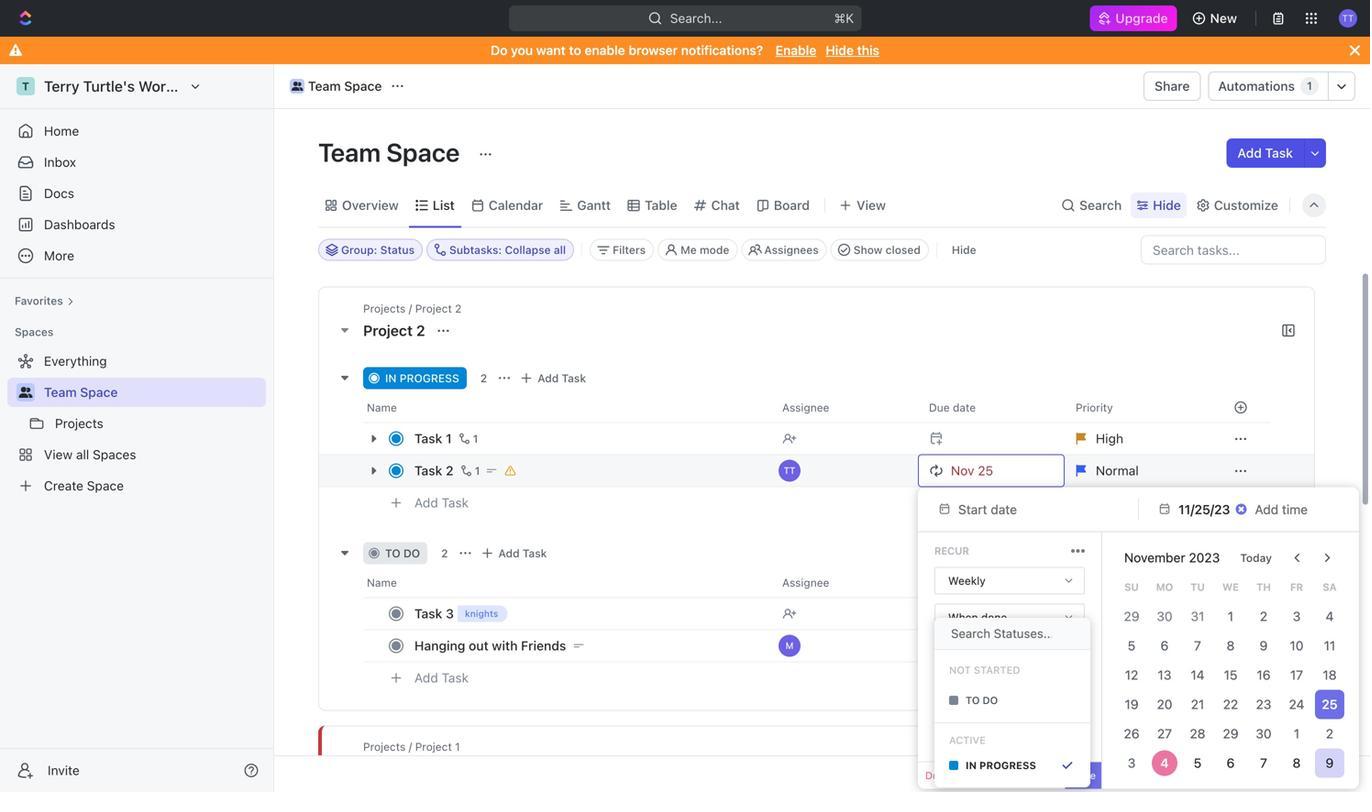 Task type: vqa. For each thing, say whether or not it's contained in the screenshot.
Passion Is Energy. Feel The Power That Comes From Focusing On What Excites You.
no



Task type: locate. For each thing, give the bounding box(es) containing it.
2 horizontal spatial to
[[966, 695, 980, 707]]

0 horizontal spatial in
[[385, 372, 397, 385]]

do up in progress dropdown button
[[983, 695, 999, 707]]

to do up in progress dropdown button
[[966, 695, 999, 707]]

in down active
[[966, 760, 977, 772]]

share
[[1155, 78, 1191, 94]]

to do button
[[942, 688, 1084, 714]]

assignees
[[765, 244, 819, 256]]

2 horizontal spatial in
[[966, 760, 977, 772]]

hanging
[[415, 639, 466, 654]]

assignees button
[[742, 239, 827, 261]]

in
[[385, 372, 397, 385], [953, 716, 964, 728], [966, 760, 977, 772]]

team
[[308, 78, 341, 94], [318, 137, 381, 167], [44, 385, 77, 400]]

1 vertical spatial user group image
[[19, 387, 33, 398]]

share button
[[1144, 72, 1202, 101]]

0 horizontal spatial team space link
[[44, 378, 262, 407]]

we
[[1223, 582, 1240, 593]]

hide button
[[1132, 193, 1187, 218]]

task 2
[[415, 463, 454, 479]]

do inside to do button
[[983, 695, 999, 707]]

0 horizontal spatial do
[[404, 547, 420, 560]]

0 vertical spatial in progress
[[385, 372, 460, 385]]

recur down start date text field
[[935, 546, 970, 557]]

do up task 3
[[404, 547, 420, 560]]

0 vertical spatial space
[[344, 78, 382, 94]]

not started
[[950, 665, 1021, 677]]

team space tree
[[7, 347, 266, 501]]

table
[[645, 198, 678, 213]]

1 vertical spatial hide
[[1154, 198, 1182, 213]]

1 right the task 2
[[475, 465, 480, 478]]

1 vertical spatial recur
[[957, 666, 987, 679]]

in down the project
[[385, 372, 397, 385]]

2
[[417, 322, 426, 340], [481, 372, 487, 385], [446, 463, 454, 479], [442, 547, 448, 560]]

space inside tree
[[80, 385, 118, 400]]

new
[[1211, 11, 1238, 26]]

november
[[1125, 551, 1186, 566]]

1 vertical spatial 1 button
[[458, 462, 483, 480]]

friends
[[521, 639, 567, 654]]

task 3 link
[[410, 601, 768, 628]]

space
[[344, 78, 382, 94], [387, 137, 460, 167], [80, 385, 118, 400]]

enable
[[776, 43, 817, 58]]

2 horizontal spatial hide
[[1154, 198, 1182, 213]]

0 vertical spatial to do
[[385, 547, 420, 560]]

1 vertical spatial in
[[953, 716, 964, 728]]

create
[[957, 642, 992, 655]]

team space
[[308, 78, 382, 94], [318, 137, 466, 167], [44, 385, 118, 400]]

2 vertical spatial to
[[966, 695, 980, 707]]

do
[[404, 547, 420, 560], [983, 695, 999, 707]]

1 horizontal spatial to do
[[966, 695, 999, 707]]

in progress button
[[935, 713, 1022, 732]]

0 vertical spatial user group image
[[292, 82, 303, 91]]

0 horizontal spatial to do
[[385, 547, 420, 560]]

to do up task 3
[[385, 547, 420, 560]]

add task button
[[1227, 139, 1305, 168], [516, 368, 594, 390], [407, 492, 476, 514], [477, 543, 555, 565], [407, 668, 476, 690]]

1 vertical spatial to do
[[966, 695, 999, 707]]

list
[[433, 198, 455, 213]]

1 button for 2
[[458, 462, 483, 480]]

1 vertical spatial team space link
[[44, 378, 262, 407]]

tu
[[1191, 582, 1206, 593]]

0 vertical spatial do
[[404, 547, 420, 560]]

0 vertical spatial in
[[385, 372, 397, 385]]

docs
[[44, 186, 74, 201]]

not
[[950, 665, 972, 677]]

automations
[[1219, 78, 1296, 94]]

1 vertical spatial do
[[983, 695, 999, 707]]

0 horizontal spatial hide
[[826, 43, 854, 58]]

recur for recur forever
[[957, 666, 987, 679]]

progress down active button
[[980, 760, 1037, 772]]

1 horizontal spatial do
[[983, 695, 999, 707]]

search button
[[1056, 193, 1128, 218]]

in progress
[[385, 372, 460, 385], [953, 716, 1022, 728], [966, 760, 1037, 772]]

hide
[[826, 43, 854, 58], [1154, 198, 1182, 213], [952, 244, 977, 256]]

Add time text field
[[1256, 502, 1311, 517]]

fr
[[1291, 582, 1304, 593]]

enable
[[585, 43, 626, 58]]

task
[[1019, 642, 1041, 655]]

0 vertical spatial to
[[569, 43, 582, 58]]

this
[[858, 43, 880, 58]]

recur right don't
[[955, 770, 983, 782]]

to do inside button
[[966, 695, 999, 707]]

2 vertical spatial in progress
[[966, 760, 1037, 772]]

update status to:
[[957, 690, 1047, 702]]

2 vertical spatial space
[[80, 385, 118, 400]]

add
[[1238, 145, 1263, 161], [538, 372, 559, 385], [415, 496, 438, 511], [499, 547, 520, 560], [415, 671, 438, 686]]

board
[[774, 198, 810, 213]]

recur for recur
[[935, 546, 970, 557]]

1 up the task 2
[[446, 431, 452, 446]]

sa
[[1324, 582, 1338, 593]]

hide button
[[945, 239, 984, 261]]

recur down create
[[957, 666, 987, 679]]

1 horizontal spatial to
[[569, 43, 582, 58]]

search...
[[670, 11, 723, 26]]

0 vertical spatial recur
[[935, 546, 970, 557]]

to:
[[1033, 690, 1047, 702]]

recur
[[935, 546, 970, 557], [957, 666, 987, 679], [955, 770, 983, 782]]

spaces
[[15, 326, 54, 339]]

to
[[569, 43, 582, 58], [385, 547, 401, 560], [966, 695, 980, 707]]

⌘k
[[834, 11, 854, 26]]

1 vertical spatial space
[[387, 137, 460, 167]]

2 vertical spatial hide
[[952, 244, 977, 256]]

1 horizontal spatial user group image
[[292, 82, 303, 91]]

in progress down project 2
[[385, 372, 460, 385]]

1 vertical spatial progress
[[967, 716, 1022, 728]]

team space link
[[285, 75, 387, 97], [44, 378, 262, 407]]

0 vertical spatial progress
[[400, 372, 460, 385]]

1 vertical spatial in progress
[[953, 716, 1022, 728]]

mo
[[1157, 582, 1174, 593]]

team inside tree
[[44, 385, 77, 400]]

inbox
[[44, 155, 76, 170]]

to do
[[385, 547, 420, 560], [966, 695, 999, 707]]

3
[[446, 607, 454, 622]]

1 right automations at the top right of page
[[1308, 80, 1313, 92]]

project
[[363, 322, 413, 340]]

active button
[[935, 723, 1091, 749]]

progress down update status to:
[[967, 716, 1022, 728]]

in progress up active
[[953, 716, 1022, 728]]

1 horizontal spatial hide
[[952, 244, 977, 256]]

2 vertical spatial progress
[[980, 760, 1037, 772]]

2 vertical spatial in
[[966, 760, 977, 772]]

2 vertical spatial team
[[44, 385, 77, 400]]

add task
[[1238, 145, 1294, 161], [538, 372, 586, 385], [415, 496, 469, 511], [499, 547, 547, 560], [415, 671, 469, 686]]

list link
[[429, 193, 455, 218]]

status
[[998, 690, 1030, 702]]

user group image
[[292, 82, 303, 91], [19, 387, 33, 398]]

progress down project 2
[[400, 372, 460, 385]]

1 horizontal spatial team space link
[[285, 75, 387, 97]]

board link
[[771, 193, 810, 218]]

0 vertical spatial 1 button
[[456, 430, 481, 448]]

su
[[1125, 582, 1140, 593]]

0 horizontal spatial space
[[80, 385, 118, 400]]

0 horizontal spatial to
[[385, 547, 401, 560]]

1 horizontal spatial in
[[953, 716, 964, 728]]

create new task
[[957, 642, 1041, 655]]

Search Statuses... field
[[950, 626, 1054, 642]]

in up active
[[953, 716, 964, 728]]

in progress down active button
[[966, 760, 1037, 772]]

0 horizontal spatial user group image
[[19, 387, 33, 398]]

to inside button
[[966, 695, 980, 707]]

Due date text field
[[1179, 502, 1232, 517]]

1 button right task 1
[[456, 430, 481, 448]]

Start date text field
[[959, 502, 1104, 517]]

2 vertical spatial team space
[[44, 385, 118, 400]]

progress inside dropdown button
[[967, 716, 1022, 728]]

1 button right the task 2
[[458, 462, 483, 480]]



Task type: describe. For each thing, give the bounding box(es) containing it.
hanging out with friends link
[[410, 633, 768, 660]]

november 2023
[[1125, 551, 1221, 566]]

gantt link
[[574, 193, 611, 218]]

project 2
[[363, 322, 429, 340]]

gantt
[[577, 198, 611, 213]]

save
[[1073, 770, 1097, 782]]

in progress button
[[942, 753, 1084, 779]]

do you want to enable browser notifications? enable hide this
[[491, 43, 880, 58]]

notifications?
[[682, 43, 764, 58]]

don't recur
[[926, 770, 983, 782]]

team space inside team space tree
[[44, 385, 118, 400]]

0 vertical spatial hide
[[826, 43, 854, 58]]

today button
[[1230, 544, 1284, 573]]

invite
[[48, 763, 80, 779]]

1 vertical spatial to
[[385, 547, 401, 560]]

team space link inside tree
[[44, 378, 262, 407]]

0 vertical spatial team
[[308, 78, 341, 94]]

2 horizontal spatial space
[[387, 137, 460, 167]]

chat
[[712, 198, 740, 213]]

home link
[[7, 117, 266, 146]]

you
[[511, 43, 533, 58]]

user group image inside team space link
[[292, 82, 303, 91]]

0 vertical spatial team space
[[308, 78, 382, 94]]

calendar link
[[485, 193, 544, 218]]

inbox link
[[7, 148, 266, 177]]

user group image inside team space tree
[[19, 387, 33, 398]]

docs link
[[7, 179, 266, 208]]

active
[[950, 735, 986, 747]]

customize
[[1215, 198, 1279, 213]]

today
[[1241, 552, 1273, 565]]

in inside button
[[966, 760, 977, 772]]

sidebar navigation
[[0, 64, 274, 793]]

home
[[44, 123, 79, 139]]

Search tasks... text field
[[1142, 236, 1326, 264]]

1 vertical spatial team space
[[318, 137, 466, 167]]

task 1
[[415, 431, 452, 446]]

2 vertical spatial recur
[[955, 770, 983, 782]]

task 3
[[415, 607, 454, 622]]

1 right task 1
[[473, 433, 478, 446]]

cancel
[[1025, 770, 1058, 782]]

upgrade
[[1116, 11, 1169, 26]]

favorites
[[15, 295, 63, 307]]

search
[[1080, 198, 1122, 213]]

don't
[[926, 770, 952, 782]]

new
[[995, 642, 1016, 655]]

2023
[[1190, 551, 1221, 566]]

overview link
[[339, 193, 399, 218]]

table link
[[642, 193, 678, 218]]

started
[[974, 665, 1021, 677]]

1 button for 1
[[456, 430, 481, 448]]

update
[[957, 690, 995, 702]]

out
[[469, 639, 489, 654]]

0 vertical spatial team space link
[[285, 75, 387, 97]]

in inside dropdown button
[[953, 716, 964, 728]]

overview
[[342, 198, 399, 213]]

upgrade link
[[1091, 6, 1178, 31]]

calendar
[[489, 198, 544, 213]]

not started button
[[935, 658, 1091, 684]]

recur forever
[[957, 666, 1027, 679]]

in progress inside in progress button
[[966, 760, 1037, 772]]

progress inside button
[[980, 760, 1037, 772]]

1 vertical spatial team
[[318, 137, 381, 167]]

dashboards link
[[7, 210, 266, 240]]

hanging out with friends
[[415, 639, 567, 654]]

chat link
[[708, 193, 740, 218]]

new button
[[1185, 4, 1249, 33]]

want
[[537, 43, 566, 58]]

with
[[492, 639, 518, 654]]

do
[[491, 43, 508, 58]]

hide inside dropdown button
[[1154, 198, 1182, 213]]

1 horizontal spatial space
[[344, 78, 382, 94]]

customize button
[[1191, 193, 1285, 218]]

th
[[1257, 582, 1272, 593]]

favorites button
[[7, 290, 81, 312]]

in progress inside in progress dropdown button
[[953, 716, 1022, 728]]

dashboards
[[44, 217, 115, 232]]

forever
[[990, 666, 1027, 679]]

browser
[[629, 43, 678, 58]]

hide inside button
[[952, 244, 977, 256]]



